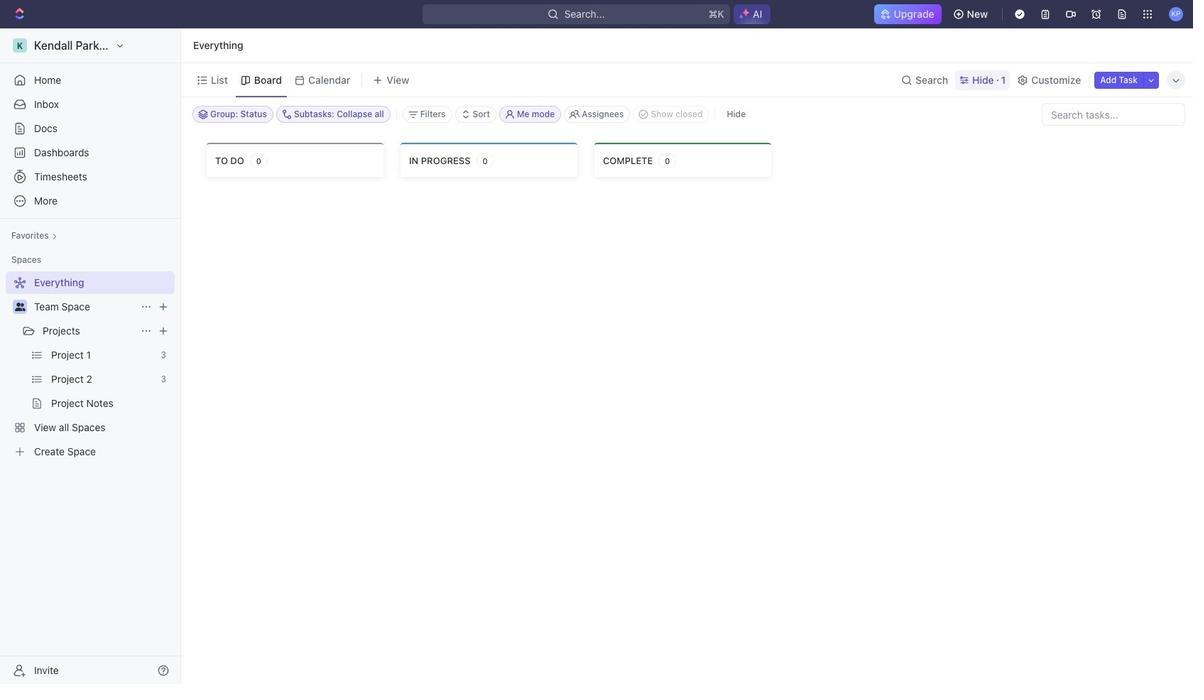 Task type: vqa. For each thing, say whether or not it's contained in the screenshot.
user group IMAGE
yes



Task type: describe. For each thing, give the bounding box(es) containing it.
tree inside sidebar navigation
[[6, 271, 175, 463]]

Search tasks... text field
[[1043, 104, 1185, 125]]



Task type: locate. For each thing, give the bounding box(es) containing it.
sidebar navigation
[[0, 28, 184, 684]]

kendall parks's workspace, , element
[[13, 38, 27, 53]]

tree
[[6, 271, 175, 463]]

user group image
[[15, 303, 25, 311]]



